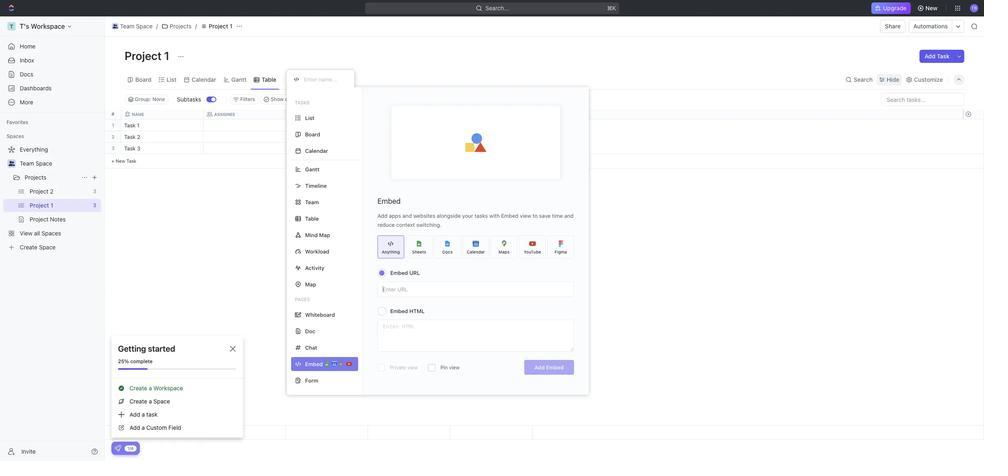 Task type: describe. For each thing, give the bounding box(es) containing it.
your
[[462, 213, 473, 219]]

press space to select this row. row containing 3
[[105, 143, 121, 154]]

mind
[[305, 232, 318, 238]]

2 and from the left
[[565, 213, 574, 219]]

html
[[410, 308, 425, 315]]

0 horizontal spatial 3
[[112, 146, 115, 151]]

0 horizontal spatial board
[[135, 76, 152, 83]]

1 horizontal spatial projects
[[170, 23, 192, 30]]

apps
[[389, 213, 401, 219]]

automations
[[914, 23, 948, 30]]

task for add task
[[938, 53, 950, 60]]

projects inside sidebar navigation
[[25, 174, 46, 181]]

create a workspace
[[130, 385, 183, 392]]

add for add a task
[[130, 411, 140, 418]]

invite
[[21, 448, 36, 455]]

search button
[[844, 74, 876, 85]]

started
[[148, 344, 175, 354]]

context
[[396, 222, 415, 228]]

url
[[410, 270, 420, 277]]

figma
[[555, 250, 567, 255]]

show closed button
[[261, 95, 305, 105]]

1 inside press space to select this row. row
[[137, 122, 140, 129]]

1 vertical spatial table
[[305, 215, 319, 222]]

2 vertical spatial calendar
[[467, 250, 485, 255]]

inbox link
[[3, 54, 101, 67]]

home link
[[3, 40, 101, 53]]

Enter URL text field
[[378, 282, 574, 297]]

add for add task
[[925, 53, 936, 60]]

doc
[[305, 328, 315, 335]]

complete
[[130, 359, 153, 365]]

sidebar navigation
[[0, 16, 105, 462]]

1 vertical spatial calendar
[[305, 148, 328, 154]]

2 for ‎task
[[137, 134, 140, 140]]

press space to select this row. row containing 1
[[105, 120, 121, 131]]

view
[[297, 76, 311, 83]]

new button
[[915, 2, 943, 15]]

spaces
[[7, 133, 24, 139]]

embed for embed html
[[390, 308, 408, 315]]

user group image
[[113, 24, 118, 28]]

favorites button
[[3, 118, 32, 128]]

maps
[[499, 250, 510, 255]]

board link
[[134, 74, 152, 85]]

show closed
[[271, 96, 301, 102]]

Enter name... field
[[303, 76, 348, 83]]

upgrade
[[884, 5, 907, 12]]

team space inside sidebar navigation
[[20, 160, 52, 167]]

view inside add apps and websites alongside your tasks with embed view to save time and reduce context switching.
[[520, 213, 532, 219]]

row inside grid
[[121, 109, 533, 120]]

add a task
[[130, 411, 158, 418]]

timeline
[[305, 182, 327, 189]]

add task button
[[920, 50, 955, 63]]

whiteboard
[[305, 312, 335, 318]]

pages
[[295, 297, 310, 302]]

tasks
[[295, 100, 310, 105]]

automations button
[[910, 20, 953, 33]]

dashboards link
[[3, 82, 101, 95]]

dashboards
[[20, 85, 52, 92]]

projects link inside tree
[[25, 171, 78, 184]]

save
[[539, 213, 551, 219]]

inbox
[[20, 57, 34, 64]]

2 for 1
[[112, 134, 115, 139]]

workload
[[305, 248, 329, 255]]

‎task for ‎task 1
[[124, 122, 136, 129]]

to do cell for task 3
[[286, 143, 368, 154]]

subtasks
[[177, 96, 201, 103]]

alongside
[[437, 213, 461, 219]]

a for task
[[142, 411, 145, 418]]

do for ‎task 2
[[299, 135, 305, 140]]

switching.
[[417, 222, 442, 228]]

1 vertical spatial map
[[305, 281, 316, 288]]

view for private view
[[408, 365, 418, 371]]

Enter HTML text field
[[378, 321, 574, 352]]

upgrade link
[[872, 2, 911, 14]]

chat
[[305, 345, 317, 351]]

tree inside sidebar navigation
[[3, 143, 101, 254]]

25% complete
[[118, 359, 153, 365]]

create a space
[[130, 398, 170, 405]]

activity
[[305, 265, 325, 271]]

a for workspace
[[149, 385, 152, 392]]

tasks
[[475, 213, 488, 219]]

task 3
[[124, 145, 140, 152]]

anything
[[382, 250, 400, 255]]

team inside tree
[[20, 160, 34, 167]]

‎task 2
[[124, 134, 140, 140]]

team space link inside sidebar navigation
[[20, 157, 100, 170]]

task inside press space to select this row. row
[[124, 145, 136, 152]]

embed url
[[390, 270, 420, 277]]

close image
[[230, 346, 236, 352]]

hide
[[887, 76, 900, 83]]

2 vertical spatial space
[[154, 398, 170, 405]]

private
[[390, 365, 406, 371]]

embed inside button
[[546, 365, 564, 371]]

to do for ‎task 2
[[291, 135, 305, 140]]

getting started
[[118, 344, 175, 354]]

1 and from the left
[[403, 213, 412, 219]]

1 / from the left
[[156, 23, 158, 30]]

new for new task
[[116, 158, 125, 164]]

form
[[305, 378, 318, 384]]

task
[[146, 411, 158, 418]]

time
[[552, 213, 563, 219]]

0 horizontal spatial table
[[262, 76, 276, 83]]

‎task for ‎task 2
[[124, 134, 136, 140]]

add for add apps and websites alongside your tasks with embed view to save time and reduce context switching.
[[378, 213, 388, 219]]

closed
[[285, 96, 301, 102]]

a for custom
[[142, 425, 145, 432]]

1 vertical spatial list
[[305, 115, 315, 121]]

mind map
[[305, 232, 330, 238]]



Task type: vqa. For each thing, say whether or not it's contained in the screenshot.
Embed
yes



Task type: locate. For each thing, give the bounding box(es) containing it.
calendar up timeline
[[305, 148, 328, 154]]

3
[[137, 145, 140, 152], [112, 146, 115, 151]]

and up context on the left
[[403, 213, 412, 219]]

1 to do cell from the top
[[286, 131, 368, 142]]

0 horizontal spatial project
[[125, 49, 162, 63]]

search...
[[486, 5, 509, 12]]

list up subtasks button
[[167, 76, 177, 83]]

show
[[271, 96, 284, 102]]

grid containing ‎task 1
[[105, 109, 985, 440]]

to inside add apps and websites alongside your tasks with embed view to save time and reduce context switching.
[[533, 213, 538, 219]]

favorites
[[7, 119, 28, 126]]

0 vertical spatial board
[[135, 76, 152, 83]]

‎task down ‎task 1
[[124, 134, 136, 140]]

team space
[[120, 23, 153, 30], [20, 160, 52, 167]]

0 horizontal spatial docs
[[20, 71, 33, 78]]

2 / from the left
[[195, 23, 197, 30]]

task inside button
[[938, 53, 950, 60]]

0 horizontal spatial gantt
[[232, 76, 247, 83]]

board down the "tasks"
[[305, 131, 320, 138]]

docs right sheets
[[443, 250, 453, 255]]

1 inside 1 2 3
[[112, 123, 114, 128]]

1 horizontal spatial gantt
[[305, 166, 319, 173]]

team space right user group icon
[[20, 160, 52, 167]]

1 horizontal spatial 2
[[137, 134, 140, 140]]

1 vertical spatial project 1
[[125, 49, 172, 63]]

1 vertical spatial team space
[[20, 160, 52, 167]]

Search tasks... text field
[[882, 93, 965, 106]]

calendar left maps
[[467, 250, 485, 255]]

and
[[403, 213, 412, 219], [565, 213, 574, 219]]

2 vertical spatial to
[[533, 213, 538, 219]]

0 vertical spatial project 1
[[209, 23, 233, 30]]

do for task 3
[[299, 146, 305, 151]]

0 vertical spatial new
[[926, 5, 938, 12]]

a down add a task
[[142, 425, 145, 432]]

docs link
[[3, 68, 101, 81]]

2 horizontal spatial calendar
[[467, 250, 485, 255]]

0 vertical spatial create
[[130, 385, 147, 392]]

0 horizontal spatial view
[[408, 365, 418, 371]]

0 horizontal spatial space
[[36, 160, 52, 167]]

press space to select this row. row containing ‎task 1
[[121, 120, 533, 132]]

0 horizontal spatial team space link
[[20, 157, 100, 170]]

press space to select this row. row containing 2
[[105, 131, 121, 143]]

1 horizontal spatial view
[[449, 365, 460, 371]]

onboarding checklist button element
[[115, 446, 121, 452]]

map down activity
[[305, 281, 316, 288]]

map right mind
[[319, 232, 330, 238]]

docs down "inbox"
[[20, 71, 33, 78]]

#
[[111, 111, 115, 117]]

1 horizontal spatial team space link
[[110, 21, 155, 31]]

press space to select this row. row containing task 3
[[121, 143, 533, 156]]

view right private at bottom
[[408, 365, 418, 371]]

new for new
[[926, 5, 938, 12]]

gantt link
[[230, 74, 247, 85]]

to for ‎task 2
[[291, 135, 297, 140]]

a for space
[[149, 398, 152, 405]]

1/4
[[128, 446, 134, 451]]

create up add a task
[[130, 398, 147, 405]]

1 do from the top
[[299, 135, 305, 140]]

search
[[854, 76, 873, 83]]

and right time in the top right of the page
[[565, 213, 574, 219]]

team space right user group image
[[120, 23, 153, 30]]

gantt left the table link
[[232, 76, 247, 83]]

view button
[[287, 74, 314, 85]]

2 to do from the top
[[291, 146, 305, 151]]

task for new task
[[127, 158, 136, 164]]

0 vertical spatial projects
[[170, 23, 192, 30]]

1 vertical spatial create
[[130, 398, 147, 405]]

space right user group image
[[136, 23, 153, 30]]

task down ‎task 2
[[124, 145, 136, 152]]

1 vertical spatial ‎task
[[124, 134, 136, 140]]

1 horizontal spatial board
[[305, 131, 320, 138]]

add task
[[925, 53, 950, 60]]

row
[[121, 109, 533, 120]]

row group
[[105, 120, 121, 169], [121, 120, 533, 169], [964, 120, 984, 169], [964, 426, 984, 440]]

cell
[[204, 120, 286, 131], [286, 120, 368, 131], [368, 120, 451, 131], [204, 131, 286, 142], [368, 131, 451, 142], [204, 143, 286, 154], [368, 143, 451, 154]]

pin view
[[441, 365, 460, 371]]

view for pin view
[[449, 365, 460, 371]]

‎task 1
[[124, 122, 140, 129]]

⌘k
[[607, 5, 616, 12]]

do down the "tasks"
[[299, 135, 305, 140]]

space right user group icon
[[36, 160, 52, 167]]

1 horizontal spatial team
[[120, 23, 134, 30]]

customize
[[915, 76, 944, 83]]

1 2 3
[[112, 123, 115, 151]]

calendar link
[[190, 74, 216, 85]]

2 vertical spatial team
[[305, 199, 319, 206]]

space inside tree
[[36, 160, 52, 167]]

subtasks button
[[174, 93, 207, 106]]

1 vertical spatial to do
[[291, 146, 305, 151]]

user group image
[[8, 161, 15, 166]]

table up mind
[[305, 215, 319, 222]]

to do cell for ‎task 2
[[286, 131, 368, 142]]

embed html
[[390, 308, 425, 315]]

1 vertical spatial projects link
[[25, 171, 78, 184]]

new
[[926, 5, 938, 12], [116, 158, 125, 164]]

0 horizontal spatial project 1
[[125, 49, 172, 63]]

‎task up ‎task 2
[[124, 122, 136, 129]]

task
[[938, 53, 950, 60], [124, 145, 136, 152], [127, 158, 136, 164]]

/
[[156, 23, 158, 30], [195, 23, 197, 30]]

add for add embed
[[535, 365, 545, 371]]

1 horizontal spatial table
[[305, 215, 319, 222]]

1 horizontal spatial team space
[[120, 23, 153, 30]]

share
[[886, 23, 901, 30]]

websites
[[414, 213, 436, 219]]

0 vertical spatial docs
[[20, 71, 33, 78]]

0 horizontal spatial list
[[167, 76, 177, 83]]

2 left ‎task 2
[[112, 134, 115, 139]]

add for add a custom field
[[130, 425, 140, 432]]

do up timeline
[[299, 146, 305, 151]]

custom
[[146, 425, 167, 432]]

press space to select this row. row
[[105, 120, 121, 131], [121, 120, 533, 132], [105, 131, 121, 143], [121, 131, 533, 144], [105, 143, 121, 154], [121, 143, 533, 156], [121, 426, 533, 440]]

tree
[[3, 143, 101, 254]]

team space link
[[110, 21, 155, 31], [20, 157, 100, 170]]

1 vertical spatial team
[[20, 160, 34, 167]]

calendar
[[192, 76, 216, 83], [305, 148, 328, 154], [467, 250, 485, 255]]

0 horizontal spatial team
[[20, 160, 34, 167]]

2 inside 1 2 3
[[112, 134, 115, 139]]

1 vertical spatial task
[[124, 145, 136, 152]]

0 horizontal spatial 2
[[112, 134, 115, 139]]

docs inside sidebar navigation
[[20, 71, 33, 78]]

to do for task 3
[[291, 146, 305, 151]]

1 ‎task from the top
[[124, 122, 136, 129]]

0 vertical spatial team space link
[[110, 21, 155, 31]]

1 horizontal spatial new
[[926, 5, 938, 12]]

press space to select this row. row containing ‎task 2
[[121, 131, 533, 144]]

0 vertical spatial list
[[167, 76, 177, 83]]

row group containing ‎task 1
[[121, 120, 533, 169]]

2 to do cell from the top
[[286, 143, 368, 154]]

0 vertical spatial team
[[120, 23, 134, 30]]

new inside button
[[926, 5, 938, 12]]

1 horizontal spatial projects link
[[160, 21, 194, 31]]

board
[[135, 76, 152, 83], [305, 131, 320, 138]]

2 horizontal spatial space
[[154, 398, 170, 405]]

1 vertical spatial do
[[299, 146, 305, 151]]

create for create a space
[[130, 398, 147, 405]]

view left save at the right of page
[[520, 213, 532, 219]]

1 horizontal spatial 3
[[137, 145, 140, 152]]

2 do from the top
[[299, 146, 305, 151]]

pin
[[441, 365, 448, 371]]

0 vertical spatial to do
[[291, 135, 305, 140]]

reduce
[[378, 222, 395, 228]]

0 horizontal spatial map
[[305, 281, 316, 288]]

team right user group icon
[[20, 160, 34, 167]]

hide button
[[877, 74, 902, 85]]

view button
[[287, 70, 314, 89]]

youtube
[[524, 250, 541, 255]]

2 vertical spatial task
[[127, 158, 136, 164]]

space down create a workspace
[[154, 398, 170, 405]]

create
[[130, 385, 147, 392], [130, 398, 147, 405]]

0 horizontal spatial projects
[[25, 174, 46, 181]]

getting
[[118, 344, 146, 354]]

0 vertical spatial space
[[136, 23, 153, 30]]

2
[[137, 134, 140, 140], [112, 134, 115, 139]]

team
[[120, 23, 134, 30], [20, 160, 34, 167], [305, 199, 319, 206]]

team down timeline
[[305, 199, 319, 206]]

2 ‎task from the top
[[124, 134, 136, 140]]

2 inside press space to select this row. row
[[137, 134, 140, 140]]

board left the list link
[[135, 76, 152, 83]]

a
[[149, 385, 152, 392], [149, 398, 152, 405], [142, 411, 145, 418], [142, 425, 145, 432]]

1 create from the top
[[130, 385, 147, 392]]

0 vertical spatial project
[[209, 23, 228, 30]]

add
[[925, 53, 936, 60], [378, 213, 388, 219], [535, 365, 545, 371], [130, 411, 140, 418], [130, 425, 140, 432]]

new up automations
[[926, 5, 938, 12]]

workspace
[[154, 385, 183, 392]]

1 vertical spatial to
[[291, 146, 297, 151]]

0 vertical spatial gantt
[[232, 76, 247, 83]]

1 vertical spatial gantt
[[305, 166, 319, 173]]

2 horizontal spatial view
[[520, 213, 532, 219]]

project 1 link
[[199, 21, 235, 31]]

0 horizontal spatial and
[[403, 213, 412, 219]]

calendar up subtasks button
[[192, 76, 216, 83]]

0 horizontal spatial team space
[[20, 160, 52, 167]]

25%
[[118, 359, 129, 365]]

share button
[[881, 20, 906, 33]]

grid
[[105, 109, 985, 440]]

1 vertical spatial new
[[116, 158, 125, 164]]

embed for embed url
[[390, 270, 408, 277]]

0 vertical spatial table
[[262, 76, 276, 83]]

embed for embed
[[378, 197, 401, 206]]

1 to do from the top
[[291, 135, 305, 140]]

to do cell
[[286, 131, 368, 142], [286, 143, 368, 154]]

with
[[490, 213, 500, 219]]

projects
[[170, 23, 192, 30], [25, 174, 46, 181]]

0 vertical spatial task
[[938, 53, 950, 60]]

list down the "tasks"
[[305, 115, 315, 121]]

table link
[[260, 74, 276, 85]]

1 horizontal spatial project 1
[[209, 23, 233, 30]]

gantt
[[232, 76, 247, 83], [305, 166, 319, 173]]

2 up task 3
[[137, 134, 140, 140]]

2 create from the top
[[130, 398, 147, 405]]

1 horizontal spatial map
[[319, 232, 330, 238]]

add inside add apps and websites alongside your tasks with embed view to save time and reduce context switching.
[[378, 213, 388, 219]]

table up show at the top of page
[[262, 76, 276, 83]]

project
[[209, 23, 228, 30], [125, 49, 162, 63]]

new task
[[116, 158, 136, 164]]

sheets
[[412, 250, 426, 255]]

private view
[[390, 365, 418, 371]]

home
[[20, 43, 35, 50]]

to for task 3
[[291, 146, 297, 151]]

create up create a space
[[130, 385, 147, 392]]

1 vertical spatial projects
[[25, 174, 46, 181]]

2 horizontal spatial team
[[305, 199, 319, 206]]

to
[[291, 135, 297, 140], [291, 146, 297, 151], [533, 213, 538, 219]]

task up customize
[[938, 53, 950, 60]]

1 vertical spatial space
[[36, 160, 52, 167]]

create for create a workspace
[[130, 385, 147, 392]]

3 down ‎task 2
[[137, 145, 140, 152]]

1 horizontal spatial list
[[305, 115, 315, 121]]

1 horizontal spatial /
[[195, 23, 197, 30]]

1 vertical spatial to do cell
[[286, 143, 368, 154]]

0 horizontal spatial new
[[116, 158, 125, 164]]

task down task 3
[[127, 158, 136, 164]]

1 horizontal spatial and
[[565, 213, 574, 219]]

1
[[230, 23, 233, 30], [164, 49, 170, 63], [137, 122, 140, 129], [112, 123, 114, 128]]

0 horizontal spatial /
[[156, 23, 158, 30]]

onboarding checklist button image
[[115, 446, 121, 452]]

project 1 inside project 1 link
[[209, 23, 233, 30]]

embed inside add apps and websites alongside your tasks with embed view to save time and reduce context switching.
[[501, 213, 519, 219]]

0 horizontal spatial projects link
[[25, 171, 78, 184]]

0 vertical spatial projects link
[[160, 21, 194, 31]]

gantt inside gantt link
[[232, 76, 247, 83]]

embed
[[378, 197, 401, 206], [501, 213, 519, 219], [390, 270, 408, 277], [390, 308, 408, 315], [546, 365, 564, 371]]

0 vertical spatial calendar
[[192, 76, 216, 83]]

customize button
[[904, 74, 946, 85]]

3 left task 3
[[112, 146, 115, 151]]

0 vertical spatial ‎task
[[124, 122, 136, 129]]

a up task
[[149, 398, 152, 405]]

docs
[[20, 71, 33, 78], [443, 250, 453, 255]]

1 vertical spatial board
[[305, 131, 320, 138]]

1 vertical spatial team space link
[[20, 157, 100, 170]]

do
[[299, 135, 305, 140], [299, 146, 305, 151]]

1 horizontal spatial calendar
[[305, 148, 328, 154]]

add apps and websites alongside your tasks with embed view to save time and reduce context switching.
[[378, 213, 574, 228]]

3 inside press space to select this row. row
[[137, 145, 140, 152]]

add a custom field
[[130, 425, 181, 432]]

0 vertical spatial to do cell
[[286, 131, 368, 142]]

1 vertical spatial project
[[125, 49, 162, 63]]

field
[[169, 425, 181, 432]]

1 vertical spatial docs
[[443, 250, 453, 255]]

0 vertical spatial team space
[[120, 23, 153, 30]]

gantt up timeline
[[305, 166, 319, 173]]

team right user group image
[[120, 23, 134, 30]]

list
[[167, 76, 177, 83], [305, 115, 315, 121]]

view right pin
[[449, 365, 460, 371]]

0 horizontal spatial calendar
[[192, 76, 216, 83]]

1 horizontal spatial docs
[[443, 250, 453, 255]]

a up create a space
[[149, 385, 152, 392]]

0 vertical spatial map
[[319, 232, 330, 238]]

1 horizontal spatial project
[[209, 23, 228, 30]]

add embed button
[[525, 360, 574, 375]]

tree containing team space
[[3, 143, 101, 254]]

1 horizontal spatial space
[[136, 23, 153, 30]]

0 vertical spatial to
[[291, 135, 297, 140]]

a left task
[[142, 411, 145, 418]]

add embed
[[535, 365, 564, 371]]

view
[[520, 213, 532, 219], [408, 365, 418, 371], [449, 365, 460, 371]]

new down task 3
[[116, 158, 125, 164]]

projects link
[[160, 21, 194, 31], [25, 171, 78, 184]]

0 vertical spatial do
[[299, 135, 305, 140]]

list link
[[165, 74, 177, 85]]

row group containing 1 2 3
[[105, 120, 121, 169]]



